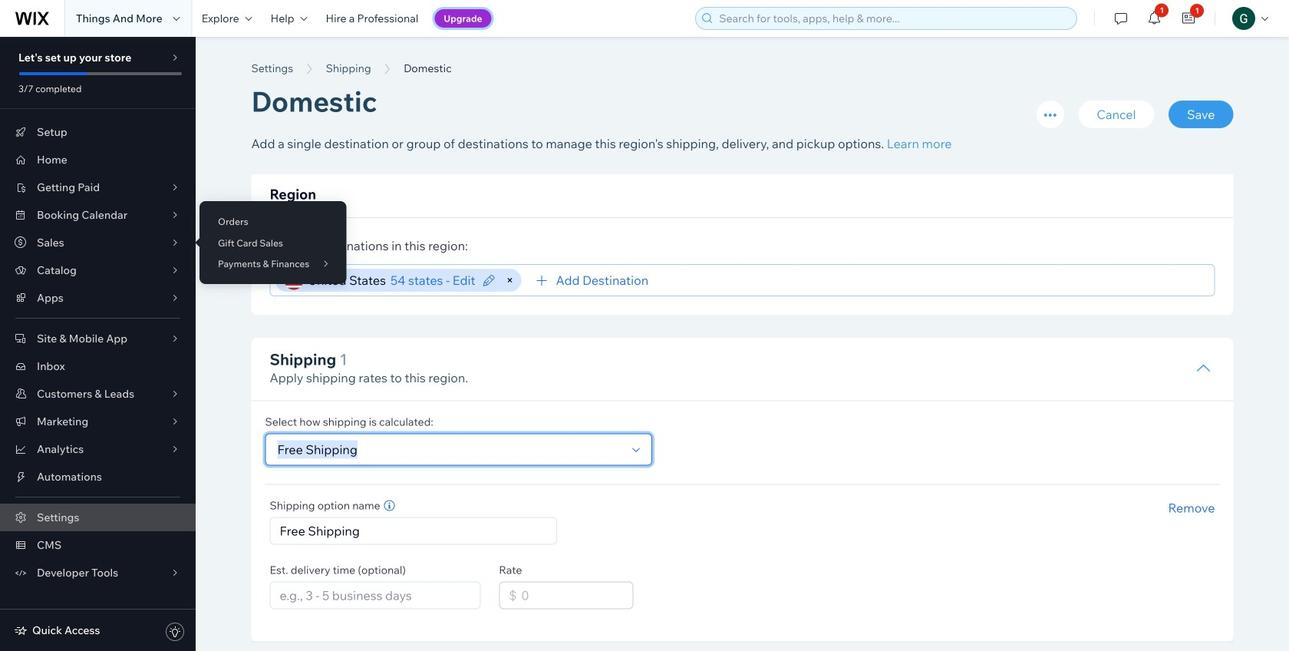 Task type: vqa. For each thing, say whether or not it's contained in the screenshot.
the right Learn more button
no



Task type: locate. For each thing, give the bounding box(es) containing it.
None field
[[653, 265, 1208, 296], [273, 434, 626, 465], [653, 265, 1208, 296], [273, 434, 626, 465]]

arrow up outline image
[[1197, 361, 1212, 376]]

sidebar element
[[0, 37, 196, 651]]



Task type: describe. For each thing, give the bounding box(es) containing it.
e.g., Standard Shipping field
[[275, 518, 552, 544]]

Search for tools, apps, help & more... field
[[715, 8, 1073, 29]]

e.g., 3 - 5 business days field
[[275, 582, 475, 608]]

0 field
[[517, 582, 628, 608]]



